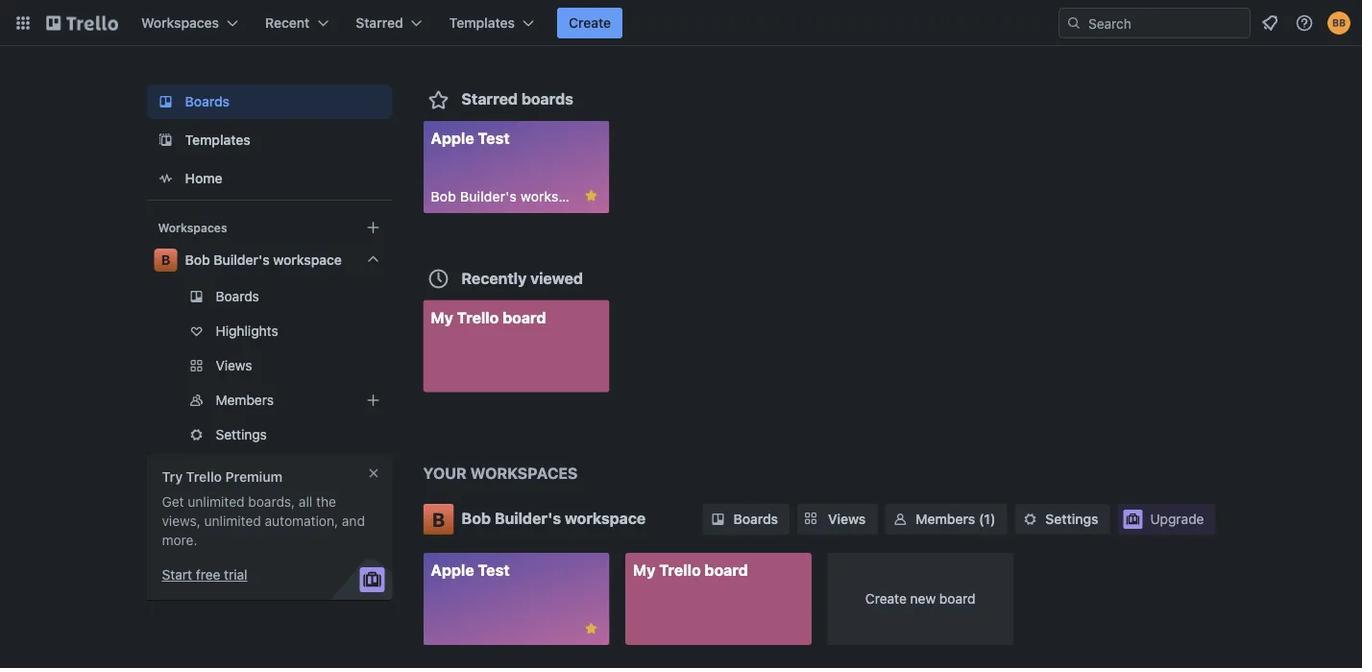 Task type: describe. For each thing, give the bounding box(es) containing it.
click to unstar this board. it will be removed from your starred list. image for apple test
[[583, 621, 600, 638]]

1 vertical spatial workspace
[[273, 252, 342, 268]]

recent
[[265, 15, 310, 31]]

primary element
[[0, 0, 1363, 46]]

2 vertical spatial trello
[[659, 562, 701, 580]]

and
[[342, 514, 365, 529]]

templates link
[[147, 123, 393, 158]]

automation,
[[265, 514, 338, 529]]

0 vertical spatial unlimited
[[188, 494, 245, 510]]

0 vertical spatial settings link
[[147, 420, 393, 451]]

0 horizontal spatial my trello board link
[[423, 300, 610, 393]]

members for members
[[216, 393, 274, 408]]

new
[[911, 591, 936, 607]]

Search field
[[1082, 9, 1250, 37]]

members link
[[147, 385, 393, 416]]

apple inside 'link'
[[431, 562, 474, 580]]

templates inside popup button
[[449, 15, 515, 31]]

(1)
[[979, 512, 996, 528]]

1 vertical spatial unlimited
[[204, 514, 261, 529]]

0 horizontal spatial settings
[[216, 427, 267, 443]]

starred for starred boards
[[462, 90, 518, 108]]

sm image for settings
[[1021, 510, 1040, 529]]

members (1)
[[916, 512, 996, 528]]

boards for highlights
[[216, 289, 259, 305]]

create for create new board
[[866, 591, 907, 607]]

add image
[[362, 389, 385, 412]]

apple test link
[[423, 553, 610, 646]]

1 vertical spatial settings link
[[1015, 504, 1110, 535]]

start
[[162, 567, 192, 583]]

1 test from the top
[[478, 129, 510, 147]]

boards link for views
[[703, 504, 790, 535]]

try trello premium get unlimited boards, all the views, unlimited automation, and more.
[[162, 469, 365, 549]]

0 horizontal spatial views link
[[147, 351, 393, 381]]

1 horizontal spatial my trello board
[[633, 562, 748, 580]]

trello inside try trello premium get unlimited boards, all the views, unlimited automation, and more.
[[186, 469, 222, 485]]

starred for starred
[[356, 15, 403, 31]]

0 horizontal spatial my
[[431, 308, 453, 327]]

get
[[162, 494, 184, 510]]

1 vertical spatial my
[[633, 562, 656, 580]]

0 notifications image
[[1259, 12, 1282, 35]]

bob builder (bobbuilder40) image
[[1328, 12, 1351, 35]]

templates inside "link"
[[185, 132, 251, 148]]

home image
[[154, 167, 177, 190]]

apple test inside 'link'
[[431, 562, 510, 580]]

1 apple test from the top
[[431, 129, 510, 147]]

members for members (1)
[[916, 512, 976, 528]]

0 vertical spatial bob builder's workspace
[[431, 189, 590, 205]]

starred boards
[[462, 90, 574, 108]]

try
[[162, 469, 183, 485]]

1 vertical spatial my trello board link
[[625, 553, 812, 646]]

1 vertical spatial bob
[[185, 252, 210, 268]]

0 vertical spatial boards link
[[147, 85, 393, 119]]

test inside 'link'
[[478, 562, 510, 580]]

workspaces inside popup button
[[141, 15, 219, 31]]

upgrade
[[1151, 512, 1204, 528]]



Task type: locate. For each thing, give the bounding box(es) containing it.
1 vertical spatial trello
[[186, 469, 222, 485]]

b down your
[[432, 508, 445, 531]]

2 vertical spatial boards
[[734, 512, 778, 528]]

unlimited up views,
[[188, 494, 245, 510]]

workspace
[[521, 189, 590, 205], [273, 252, 342, 268], [565, 510, 646, 528]]

home link
[[147, 161, 393, 196]]

1 horizontal spatial create
[[866, 591, 907, 607]]

create a workspace image
[[362, 216, 385, 239]]

board
[[503, 308, 546, 327], [705, 562, 748, 580], [940, 591, 976, 607]]

0 horizontal spatial templates
[[185, 132, 251, 148]]

starred inside popup button
[[356, 15, 403, 31]]

0 vertical spatial create
[[569, 15, 611, 31]]

home
[[185, 171, 223, 186]]

1 vertical spatial templates
[[185, 132, 251, 148]]

1 horizontal spatial templates
[[449, 15, 515, 31]]

1 vertical spatial bob builder's workspace
[[185, 252, 342, 268]]

members
[[216, 393, 274, 408], [916, 512, 976, 528]]

bob
[[431, 189, 456, 205], [185, 252, 210, 268], [462, 510, 491, 528]]

1 vertical spatial starred
[[462, 90, 518, 108]]

boards for views
[[734, 512, 778, 528]]

apple test
[[431, 129, 510, 147], [431, 562, 510, 580]]

boards link
[[147, 85, 393, 119], [147, 282, 393, 312], [703, 504, 790, 535]]

views link down highlights link
[[147, 351, 393, 381]]

my trello board
[[431, 308, 546, 327], [633, 562, 748, 580]]

0 vertical spatial starred
[[356, 15, 403, 31]]

templates up home
[[185, 132, 251, 148]]

2 click to unstar this board. it will be removed from your starred list. image from the top
[[583, 621, 600, 638]]

0 vertical spatial bob
[[431, 189, 456, 205]]

1 vertical spatial members
[[916, 512, 976, 528]]

sm image
[[891, 510, 910, 529]]

1 vertical spatial create
[[866, 591, 907, 607]]

trial
[[224, 567, 248, 583]]

create
[[569, 15, 611, 31], [866, 591, 907, 607]]

1 horizontal spatial settings
[[1046, 512, 1099, 528]]

templates button
[[438, 8, 546, 38]]

0 horizontal spatial bob
[[185, 252, 210, 268]]

builder's up "recently"
[[460, 189, 517, 205]]

boards
[[185, 94, 230, 110], [216, 289, 259, 305], [734, 512, 778, 528]]

test
[[478, 129, 510, 147], [478, 562, 510, 580]]

starred button
[[344, 8, 434, 38]]

settings
[[216, 427, 267, 443], [1046, 512, 1099, 528]]

0 vertical spatial apple
[[431, 129, 474, 147]]

1 horizontal spatial starred
[[462, 90, 518, 108]]

boards
[[522, 90, 574, 108]]

your
[[423, 465, 467, 483]]

unlimited down boards,
[[204, 514, 261, 529]]

your workspaces
[[423, 465, 578, 483]]

1 vertical spatial boards link
[[147, 282, 393, 312]]

0 vertical spatial workspaces
[[141, 15, 219, 31]]

0 horizontal spatial my trello board
[[431, 308, 546, 327]]

all
[[299, 494, 313, 510]]

0 vertical spatial b
[[161, 252, 170, 268]]

0 vertical spatial templates
[[449, 15, 515, 31]]

2 vertical spatial workspace
[[565, 510, 646, 528]]

0 vertical spatial click to unstar this board. it will be removed from your starred list. image
[[583, 187, 600, 205]]

boards,
[[248, 494, 295, 510]]

bob builder's workspace up highlights link
[[185, 252, 342, 268]]

upgrade button
[[1118, 504, 1216, 535]]

1 click to unstar this board. it will be removed from your starred list. image from the top
[[583, 187, 600, 205]]

views link
[[147, 351, 393, 381], [798, 504, 878, 535]]

click to unstar this board. it will be removed from your starred list. image inside apple test 'link'
[[583, 621, 600, 638]]

1 horizontal spatial members
[[916, 512, 976, 528]]

templates
[[449, 15, 515, 31], [185, 132, 251, 148]]

1 vertical spatial test
[[478, 562, 510, 580]]

1 vertical spatial views
[[828, 512, 866, 528]]

templates up the starred boards
[[449, 15, 515, 31]]

0 vertical spatial settings
[[216, 427, 267, 443]]

2 apple test from the top
[[431, 562, 510, 580]]

free
[[196, 567, 220, 583]]

1 horizontal spatial my trello board link
[[625, 553, 812, 646]]

starred right recent dropdown button
[[356, 15, 403, 31]]

board image
[[154, 90, 177, 113]]

open information menu image
[[1295, 13, 1315, 33]]

1 horizontal spatial views link
[[798, 504, 878, 535]]

create up boards
[[569, 15, 611, 31]]

create left new
[[866, 591, 907, 607]]

1 horizontal spatial sm image
[[1021, 510, 1040, 529]]

1 apple from the top
[[431, 129, 474, 147]]

1 horizontal spatial my
[[633, 562, 656, 580]]

sm image for boards
[[709, 510, 728, 529]]

0 vertical spatial my trello board link
[[423, 300, 610, 393]]

2 horizontal spatial bob
[[462, 510, 491, 528]]

builder's
[[460, 189, 517, 205], [214, 252, 270, 268], [495, 510, 561, 528]]

0 vertical spatial my
[[431, 308, 453, 327]]

1 horizontal spatial settings link
[[1015, 504, 1110, 535]]

settings link
[[147, 420, 393, 451], [1015, 504, 1110, 535]]

0 vertical spatial test
[[478, 129, 510, 147]]

1 vertical spatial views link
[[798, 504, 878, 535]]

views,
[[162, 514, 201, 529]]

views
[[216, 358, 252, 374], [828, 512, 866, 528]]

workspaces
[[141, 15, 219, 31], [158, 221, 227, 234]]

0 horizontal spatial members
[[216, 393, 274, 408]]

2 horizontal spatial board
[[940, 591, 976, 607]]

workspaces down home
[[158, 221, 227, 234]]

workspaces
[[470, 465, 578, 483]]

0 vertical spatial views link
[[147, 351, 393, 381]]

1 vertical spatial apple
[[431, 562, 474, 580]]

0 vertical spatial members
[[216, 393, 274, 408]]

1 sm image from the left
[[709, 510, 728, 529]]

recently
[[462, 269, 527, 287]]

1 horizontal spatial views
[[828, 512, 866, 528]]

2 horizontal spatial trello
[[659, 562, 701, 580]]

2 sm image from the left
[[1021, 510, 1040, 529]]

the
[[316, 494, 336, 510]]

0 horizontal spatial sm image
[[709, 510, 728, 529]]

views down the highlights
[[216, 358, 252, 374]]

workspaces up board icon at the left
[[141, 15, 219, 31]]

2 apple from the top
[[431, 562, 474, 580]]

create for create
[[569, 15, 611, 31]]

views for the left the views link
[[216, 358, 252, 374]]

builder's down workspaces
[[495, 510, 561, 528]]

1 vertical spatial b
[[432, 508, 445, 531]]

boards link for highlights
[[147, 282, 393, 312]]

create button
[[557, 8, 623, 38]]

b
[[161, 252, 170, 268], [432, 508, 445, 531]]

builder's up the highlights
[[214, 252, 270, 268]]

0 vertical spatial workspace
[[521, 189, 590, 205]]

1 vertical spatial workspaces
[[158, 221, 227, 234]]

click to unstar this board. it will be removed from your starred list. image
[[583, 187, 600, 205], [583, 621, 600, 638]]

click to unstar this board. it will be removed from your starred list. image for bob builder's workspace
[[583, 187, 600, 205]]

members left the (1)
[[916, 512, 976, 528]]

settings right the (1)
[[1046, 512, 1099, 528]]

2 test from the top
[[478, 562, 510, 580]]

1 vertical spatial my trello board
[[633, 562, 748, 580]]

template board image
[[154, 129, 177, 152]]

0 vertical spatial apple test
[[431, 129, 510, 147]]

highlights link
[[147, 316, 393, 347]]

start free trial
[[162, 567, 248, 583]]

0 horizontal spatial board
[[503, 308, 546, 327]]

1 horizontal spatial b
[[432, 508, 445, 531]]

1 vertical spatial click to unstar this board. it will be removed from your starred list. image
[[583, 621, 600, 638]]

workspace up viewed
[[521, 189, 590, 205]]

1 vertical spatial settings
[[1046, 512, 1099, 528]]

create inside button
[[569, 15, 611, 31]]

0 vertical spatial boards
[[185, 94, 230, 110]]

1 horizontal spatial trello
[[457, 308, 499, 327]]

0 horizontal spatial create
[[569, 15, 611, 31]]

starred
[[356, 15, 403, 31], [462, 90, 518, 108]]

my
[[431, 308, 453, 327], [633, 562, 656, 580]]

recently viewed
[[462, 269, 583, 287]]

1 vertical spatial builder's
[[214, 252, 270, 268]]

trello
[[457, 308, 499, 327], [186, 469, 222, 485], [659, 562, 701, 580]]

views left sm icon
[[828, 512, 866, 528]]

start free trial button
[[162, 566, 248, 585]]

0 vertical spatial builder's
[[460, 189, 517, 205]]

workspace down workspaces
[[565, 510, 646, 528]]

unlimited
[[188, 494, 245, 510], [204, 514, 261, 529]]

2 vertical spatial builder's
[[495, 510, 561, 528]]

0 vertical spatial my trello board
[[431, 308, 546, 327]]

1 vertical spatial apple test
[[431, 562, 510, 580]]

recent button
[[254, 8, 340, 38]]

0 vertical spatial board
[[503, 308, 546, 327]]

bob builder's workspace up recently viewed
[[431, 189, 590, 205]]

my trello board link
[[423, 300, 610, 393], [625, 553, 812, 646]]

views for rightmost the views link
[[828, 512, 866, 528]]

0 horizontal spatial trello
[[186, 469, 222, 485]]

premium
[[225, 469, 283, 485]]

workspace up highlights link
[[273, 252, 342, 268]]

1 vertical spatial board
[[705, 562, 748, 580]]

1 vertical spatial boards
[[216, 289, 259, 305]]

apple
[[431, 129, 474, 147], [431, 562, 474, 580]]

bob builder's workspace down workspaces
[[462, 510, 646, 528]]

views link left sm icon
[[798, 504, 878, 535]]

1 horizontal spatial bob
[[431, 189, 456, 205]]

bob builder's workspace
[[431, 189, 590, 205], [185, 252, 342, 268], [462, 510, 646, 528]]

0 horizontal spatial settings link
[[147, 420, 393, 451]]

workspaces button
[[130, 8, 250, 38]]

search image
[[1067, 15, 1082, 31]]

0 horizontal spatial starred
[[356, 15, 403, 31]]

0 horizontal spatial views
[[216, 358, 252, 374]]

settings link down members link
[[147, 420, 393, 451]]

members down the highlights
[[216, 393, 274, 408]]

viewed
[[531, 269, 583, 287]]

0 vertical spatial views
[[216, 358, 252, 374]]

highlights
[[216, 323, 278, 339]]

starred left boards
[[462, 90, 518, 108]]

settings up premium
[[216, 427, 267, 443]]

1 horizontal spatial board
[[705, 562, 748, 580]]

2 vertical spatial board
[[940, 591, 976, 607]]

0 horizontal spatial b
[[161, 252, 170, 268]]

sm image
[[709, 510, 728, 529], [1021, 510, 1040, 529]]

0 vertical spatial trello
[[457, 308, 499, 327]]

create new board
[[866, 591, 976, 607]]

settings link right the (1)
[[1015, 504, 1110, 535]]

members inside members link
[[216, 393, 274, 408]]

back to home image
[[46, 8, 118, 38]]

2 vertical spatial boards link
[[703, 504, 790, 535]]

2 vertical spatial bob builder's workspace
[[462, 510, 646, 528]]

2 vertical spatial bob
[[462, 510, 491, 528]]

b down home image
[[161, 252, 170, 268]]

more.
[[162, 533, 197, 549]]



Task type: vqa. For each thing, say whether or not it's contained in the screenshot.
the topmost My Trello board
yes



